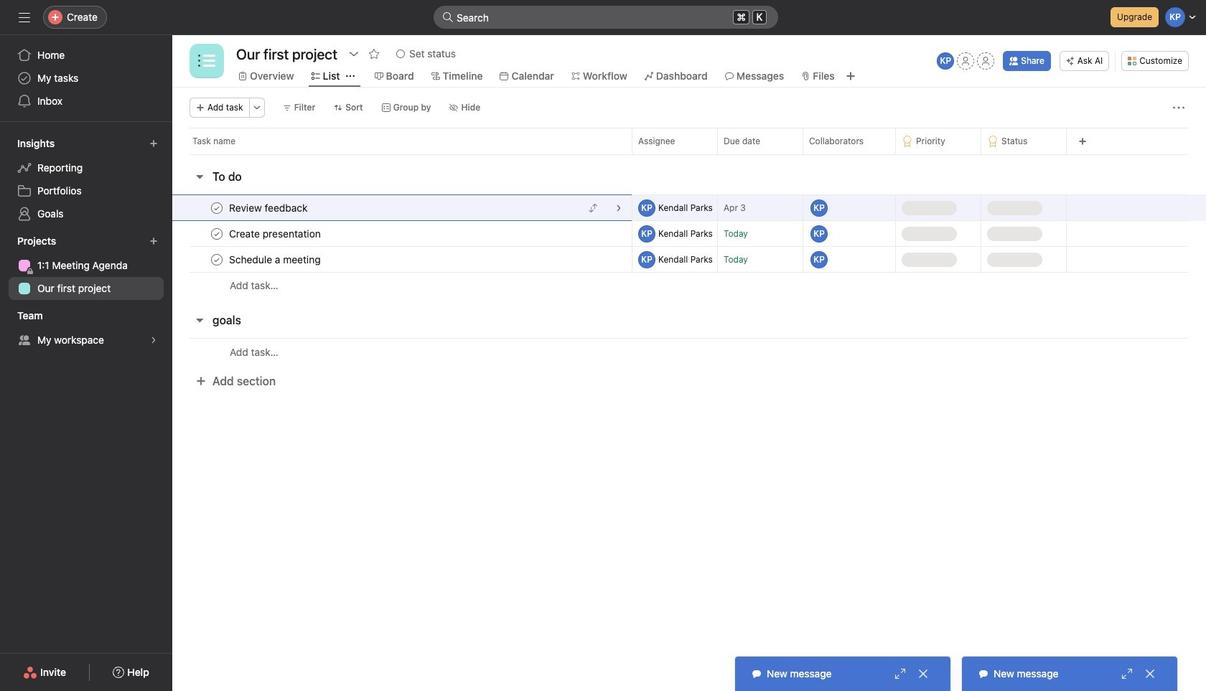 Task type: locate. For each thing, give the bounding box(es) containing it.
1 vertical spatial mark complete checkbox
[[208, 251, 225, 268]]

expand new message image
[[894, 668, 906, 680]]

2 task name text field from the top
[[226, 226, 325, 241]]

mark complete checkbox up mark complete option
[[208, 199, 225, 216]]

mark complete checkbox for schedule a meeting "cell"
[[208, 251, 225, 268]]

add tab image
[[845, 70, 856, 82]]

add collaborators image
[[874, 202, 885, 214]]

1 horizontal spatial close image
[[1144, 668, 1156, 680]]

mark complete image inside review feedback 'cell'
[[208, 199, 225, 216]]

prominent image
[[442, 11, 454, 23]]

mark complete checkbox inside schedule a meeting "cell"
[[208, 251, 225, 268]]

add field image
[[1078, 137, 1087, 146]]

hide sidebar image
[[19, 11, 30, 23]]

Task name text field
[[226, 201, 312, 215], [226, 226, 325, 241]]

close image right expand new message icon
[[1144, 668, 1156, 680]]

close image for expand new message image
[[917, 668, 929, 680]]

close image
[[917, 668, 929, 680], [1144, 668, 1156, 680]]

mark complete image right the new project or portfolio image
[[208, 225, 225, 242]]

1 horizontal spatial more actions image
[[1173, 102, 1185, 113]]

2 vertical spatial mark complete image
[[208, 251, 225, 268]]

1 task name text field from the top
[[226, 201, 312, 215]]

1 vertical spatial task name text field
[[226, 226, 325, 241]]

row
[[172, 128, 1206, 154], [190, 154, 1189, 155], [172, 193, 1206, 222], [172, 219, 1206, 248], [172, 245, 1206, 274], [172, 272, 1206, 299], [172, 338, 1206, 365]]

expand new message image
[[1121, 668, 1133, 680]]

task name text field inside review feedback 'cell'
[[226, 201, 312, 215]]

1 mark complete image from the top
[[208, 199, 225, 216]]

2 mark complete checkbox from the top
[[208, 251, 225, 268]]

0 vertical spatial task name text field
[[226, 201, 312, 215]]

mark complete image up mark complete option
[[208, 199, 225, 216]]

close image for expand new message icon
[[1144, 668, 1156, 680]]

mark complete checkbox for review feedback 'cell'
[[208, 199, 225, 216]]

new project or portfolio image
[[149, 237, 158, 246]]

2 close image from the left
[[1144, 668, 1156, 680]]

None text field
[[233, 41, 341, 67]]

mark complete image down mark complete option
[[208, 251, 225, 268]]

0 vertical spatial mark complete image
[[208, 199, 225, 216]]

collapse task list for this group image
[[194, 314, 205, 326]]

Mark complete checkbox
[[208, 199, 225, 216], [208, 251, 225, 268]]

move tasks between sections image
[[589, 204, 597, 212]]

0 horizontal spatial close image
[[917, 668, 929, 680]]

insights element
[[0, 131, 172, 228]]

review feedback cell
[[172, 195, 632, 221]]

task name text field inside create presentation cell
[[226, 226, 325, 241]]

projects element
[[0, 228, 172, 303]]

mark complete checkbox inside review feedback 'cell'
[[208, 199, 225, 216]]

1 vertical spatial mark complete image
[[208, 225, 225, 242]]

1 close image from the left
[[917, 668, 929, 680]]

None field
[[434, 6, 778, 29]]

1 mark complete checkbox from the top
[[208, 199, 225, 216]]

global element
[[0, 35, 172, 121]]

mark complete image for review feedback 'cell'
[[208, 199, 225, 216]]

mark complete image inside schedule a meeting "cell"
[[208, 251, 225, 268]]

mark complete image inside create presentation cell
[[208, 225, 225, 242]]

0 vertical spatial mark complete checkbox
[[208, 199, 225, 216]]

more actions image
[[1173, 102, 1185, 113], [252, 103, 261, 112]]

list image
[[198, 52, 215, 70]]

mark complete image for create presentation cell
[[208, 225, 225, 242]]

new insights image
[[149, 139, 158, 148]]

task name text field for mark complete checkbox within review feedback 'cell'
[[226, 201, 312, 215]]

close image right expand new message image
[[917, 668, 929, 680]]

mark complete image
[[208, 199, 225, 216], [208, 225, 225, 242], [208, 251, 225, 268]]

schedule a meeting cell
[[172, 246, 632, 273]]

2 mark complete image from the top
[[208, 225, 225, 242]]

mark complete checkbox down mark complete option
[[208, 251, 225, 268]]

3 mark complete image from the top
[[208, 251, 225, 268]]



Task type: vqa. For each thing, say whether or not it's contained in the screenshot.
"Close" icon to the right
yes



Task type: describe. For each thing, give the bounding box(es) containing it.
task name text field for mark complete option
[[226, 226, 325, 241]]

Task name text field
[[226, 252, 325, 267]]

mark complete image for schedule a meeting "cell"
[[208, 251, 225, 268]]

add to starred image
[[368, 48, 380, 60]]

0 horizontal spatial more actions image
[[252, 103, 261, 112]]

Search tasks, projects, and more text field
[[434, 6, 778, 29]]

manage project members image
[[937, 52, 954, 70]]

header to do tree grid
[[172, 193, 1206, 299]]

tab actions image
[[346, 72, 354, 80]]

details image
[[615, 204, 623, 212]]

see details, my workspace image
[[149, 336, 158, 345]]

show options image
[[348, 48, 360, 60]]

add collaborators image
[[874, 228, 885, 239]]

Mark complete checkbox
[[208, 225, 225, 242]]

collapse task list for this group image
[[194, 171, 205, 182]]

teams element
[[0, 303, 172, 355]]

create presentation cell
[[172, 220, 632, 247]]



